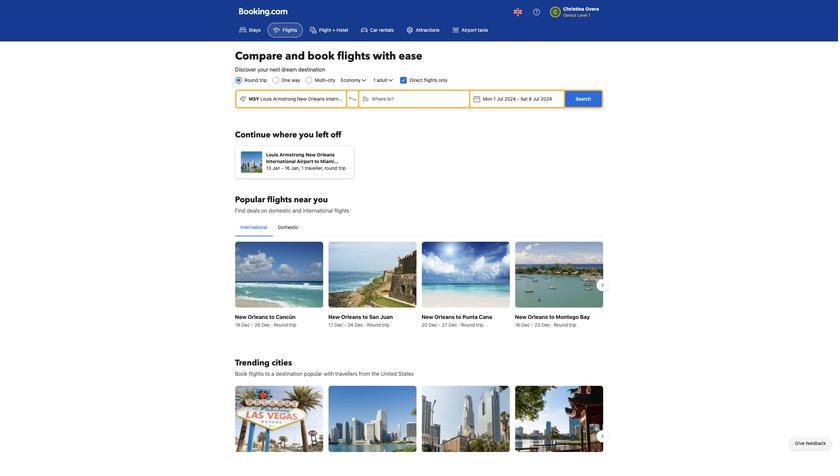Task type: vqa. For each thing, say whether or not it's contained in the screenshot.


Task type: describe. For each thing, give the bounding box(es) containing it.
one way
[[282, 77, 300, 83]]

2 jul from the left
[[533, 96, 539, 102]]

trending cities book flights to a destination popular with travellers from the united states
[[235, 358, 414, 377]]

round for new orleans to san juan
[[367, 322, 381, 328]]

- inside popup button
[[517, 96, 519, 102]]

attractions link
[[401, 23, 445, 37]]

only
[[439, 77, 448, 83]]

trip inside new orleans to punta cana 20 dec - 27 dec · round trip
[[476, 322, 483, 328]]

domestic button
[[273, 219, 304, 236]]

23
[[535, 322, 540, 328]]

flights link
[[268, 23, 303, 37]]

dream
[[281, 67, 297, 73]]

popular flights near you find deals on domestic and international flights
[[235, 194, 349, 214]]

sat
[[521, 96, 528, 102]]

continue where you left off
[[235, 129, 341, 141]]

with inside compare and book flights with ease discover your next dream destination
[[373, 49, 396, 64]]

bay
[[580, 314, 590, 320]]

new for new orleans to san juan
[[328, 314, 340, 320]]

city
[[328, 77, 335, 83]]

jan,
[[291, 165, 300, 171]]

· for new orleans to san juan
[[364, 322, 366, 328]]

0 vertical spatial you
[[299, 129, 314, 141]]

ease
[[399, 49, 422, 64]]

compare and book flights with ease discover your next dream destination
[[235, 49, 422, 73]]

· inside new orleans to cancún 19 dec - 26 dec · round trip
[[271, 322, 273, 328]]

popular
[[235, 194, 265, 205]]

rentals
[[379, 27, 394, 33]]

round
[[325, 165, 337, 171]]

cities
[[272, 358, 292, 369]]

taxis
[[478, 27, 488, 33]]

with inside trending cities book flights to a destination popular with travellers from the united states
[[324, 371, 334, 377]]

next
[[270, 67, 280, 73]]

states
[[398, 371, 414, 377]]

multi-city
[[315, 77, 335, 83]]

search
[[576, 96, 591, 102]]

near
[[294, 194, 311, 205]]

new inside louis armstrong new orleans international airport to miami international airport
[[306, 152, 316, 158]]

new orleans to san juan 17 dec - 24 dec · round trip
[[328, 314, 393, 328]]

round inside new orleans to cancún 19 dec - 26 dec · round trip
[[274, 322, 288, 328]]

the
[[372, 371, 379, 377]]

level
[[577, 13, 587, 18]]

flight + hotel
[[319, 27, 348, 33]]

orlando, united states image
[[515, 386, 603, 452]]

- inside new orleans to cancún 19 dec - 26 dec · round trip
[[251, 322, 253, 328]]

0 vertical spatial armstrong
[[273, 96, 296, 102]]

genius
[[563, 13, 576, 18]]

give
[[795, 441, 805, 446]]

1 adult
[[373, 77, 388, 83]]

trending
[[235, 358, 270, 369]]

car rentals link
[[355, 23, 399, 37]]

orleans for new orleans to cancún
[[248, 314, 268, 320]]

27
[[442, 322, 447, 328]]

new orleans to montego bay 16 dec - 23 dec · round trip
[[515, 314, 590, 328]]

orleans for new orleans to punta cana
[[435, 314, 455, 320]]

trip inside new orleans to san juan 17 dec - 24 dec · round trip
[[382, 322, 389, 328]]

your
[[258, 67, 268, 73]]

deals
[[247, 208, 260, 214]]

multi-
[[315, 77, 328, 83]]

1 inside "christina overa genius level 1"
[[588, 13, 590, 18]]

where
[[273, 129, 297, 141]]

msy
[[249, 96, 259, 102]]

+
[[332, 27, 335, 33]]

find
[[235, 208, 245, 214]]

where
[[372, 96, 386, 102]]

flights
[[283, 27, 297, 33]]

attractions
[[416, 27, 440, 33]]

4 dec from the left
[[355, 322, 363, 328]]

trip right round at top
[[338, 165, 346, 171]]

- inside new orleans to san juan 17 dec - 24 dec · round trip
[[344, 322, 346, 328]]

to for new orleans to san juan
[[363, 314, 368, 320]]

san
[[369, 314, 379, 320]]

miami, united states image
[[328, 386, 416, 452]]

direct
[[410, 77, 423, 83]]

cana
[[479, 314, 492, 320]]

international
[[303, 208, 333, 214]]

6
[[529, 96, 532, 102]]

airport taxis
[[462, 27, 488, 33]]

to for new orleans to punta cana
[[456, 314, 461, 320]]

new orleans to punta cana 20 dec - 27 dec · round trip
[[422, 314, 492, 328]]

where to? button
[[359, 91, 469, 107]]

book
[[308, 49, 335, 64]]

13 jan - 16 jan, 1 traveller, round trip
[[266, 165, 346, 171]]

domestic
[[269, 208, 291, 214]]

continue
[[235, 129, 271, 141]]

tab list containing international
[[235, 219, 603, 237]]

christina
[[563, 6, 584, 12]]

5 dec from the left
[[429, 322, 437, 328]]

msy louis armstrong new orleans international airport
[[249, 96, 369, 102]]

flight
[[319, 27, 331, 33]]

christina overa genius level 1
[[563, 6, 599, 18]]

you inside 'popular flights near you find deals on domestic and international flights'
[[313, 194, 328, 205]]

direct flights only
[[410, 77, 448, 83]]

on
[[261, 208, 267, 214]]



Task type: locate. For each thing, give the bounding box(es) containing it.
new for new orleans to montego bay
[[515, 314, 527, 320]]

to inside trending cities book flights to a destination popular with travellers from the united states
[[265, 371, 270, 377]]

round for new orleans to punta cana
[[461, 322, 475, 328]]

new inside new orleans to punta cana 20 dec - 27 dec · round trip
[[422, 314, 433, 320]]

flights up domestic
[[267, 194, 292, 205]]

1 vertical spatial armstrong
[[280, 152, 304, 158]]

0 vertical spatial 16
[[285, 165, 290, 171]]

13
[[266, 165, 271, 171]]

new inside new orleans to montego bay 16 dec - 23 dec · round trip
[[515, 314, 527, 320]]

juan
[[380, 314, 393, 320]]

economy
[[341, 77, 361, 83]]

·
[[271, 322, 273, 328], [364, 322, 366, 328], [458, 322, 460, 328], [551, 322, 553, 328]]

flights down trending
[[249, 371, 264, 377]]

miami
[[320, 159, 334, 164]]

1 vertical spatial you
[[313, 194, 328, 205]]

cancún
[[276, 314, 296, 320]]

- inside new orleans to montego bay 16 dec - 23 dec · round trip
[[531, 322, 533, 328]]

armstrong inside louis armstrong new orleans international airport to miami international airport
[[280, 152, 304, 158]]

flights left only
[[424, 77, 437, 83]]

1 vertical spatial destination
[[276, 371, 303, 377]]

and inside compare and book flights with ease discover your next dream destination
[[285, 49, 305, 64]]

- right jan on the left of the page
[[281, 165, 284, 171]]

dec right the 23
[[542, 322, 550, 328]]

16 inside new orleans to montego bay 16 dec - 23 dec · round trip
[[515, 322, 520, 328]]

louis up '13'
[[266, 152, 278, 158]]

1
[[588, 13, 590, 18], [373, 77, 376, 83], [494, 96, 496, 102], [301, 165, 304, 171]]

flights up economy
[[337, 49, 370, 64]]

you
[[299, 129, 314, 141], [313, 194, 328, 205]]

0 vertical spatial destination
[[298, 67, 325, 73]]

3 · from the left
[[458, 322, 460, 328]]

0 vertical spatial and
[[285, 49, 305, 64]]

· inside new orleans to punta cana 20 dec - 27 dec · round trip
[[458, 322, 460, 328]]

1 · from the left
[[271, 322, 273, 328]]

· inside new orleans to san juan 17 dec - 24 dec · round trip
[[364, 322, 366, 328]]

and inside 'popular flights near you find deals on domestic and international flights'
[[292, 208, 301, 214]]

round down 'discover'
[[244, 77, 258, 83]]

- left the 23
[[531, 322, 533, 328]]

flight + hotel link
[[304, 23, 354, 37]]

· inside new orleans to montego bay 16 dec - 23 dec · round trip
[[551, 322, 553, 328]]

armstrong down one
[[273, 96, 296, 102]]

give feedback button
[[790, 438, 831, 450]]

trip down your
[[260, 77, 267, 83]]

compare
[[235, 49, 283, 64]]

· for new orleans to punta cana
[[458, 322, 460, 328]]

1 vertical spatial 16
[[515, 322, 520, 328]]

to
[[314, 159, 319, 164], [269, 314, 275, 320], [363, 314, 368, 320], [456, 314, 461, 320], [549, 314, 555, 320], [265, 371, 270, 377]]

flights right the international
[[334, 208, 349, 214]]

dec left the 23
[[521, 322, 530, 328]]

overa
[[585, 6, 599, 12]]

2024
[[505, 96, 516, 102], [541, 96, 552, 102]]

discover
[[235, 67, 256, 73]]

trip inside new orleans to cancún 19 dec - 26 dec · round trip
[[289, 322, 296, 328]]

car
[[370, 27, 378, 33]]

new orleans to montego bay image
[[515, 242, 603, 308]]

dec right 17
[[334, 322, 343, 328]]

1 right mon
[[494, 96, 496, 102]]

1 horizontal spatial with
[[373, 49, 396, 64]]

search button
[[565, 91, 602, 107]]

new for new orleans to punta cana
[[422, 314, 433, 320]]

2 region from the top
[[230, 384, 608, 456]]

orleans inside new orleans to montego bay 16 dec - 23 dec · round trip
[[528, 314, 548, 320]]

region
[[230, 239, 608, 331], [230, 384, 608, 456]]

0 vertical spatial region
[[230, 239, 608, 331]]

trip inside new orleans to montego bay 16 dec - 23 dec · round trip
[[569, 322, 576, 328]]

united
[[381, 371, 397, 377]]

1 horizontal spatial 2024
[[541, 96, 552, 102]]

0 horizontal spatial with
[[324, 371, 334, 377]]

to inside new orleans to san juan 17 dec - 24 dec · round trip
[[363, 314, 368, 320]]

· right 27
[[458, 322, 460, 328]]

with up the adult on the left top of the page
[[373, 49, 396, 64]]

round inside new orleans to montego bay 16 dec - 23 dec · round trip
[[554, 322, 568, 328]]

off
[[331, 129, 341, 141]]

orleans inside new orleans to san juan 17 dec - 24 dec · round trip
[[341, 314, 361, 320]]

a
[[271, 371, 274, 377]]

trip down "cancún"
[[289, 322, 296, 328]]

dec right 19 on the left bottom of the page
[[241, 322, 250, 328]]

trip down montego
[[569, 322, 576, 328]]

louis
[[260, 96, 272, 102], [266, 152, 278, 158]]

round down "cancún"
[[274, 322, 288, 328]]

2024 left sat
[[505, 96, 516, 102]]

flights inside compare and book flights with ease discover your next dream destination
[[337, 49, 370, 64]]

· right 26 at the left bottom
[[271, 322, 273, 328]]

- left 24
[[344, 322, 346, 328]]

trip
[[260, 77, 267, 83], [338, 165, 346, 171], [289, 322, 296, 328], [382, 322, 389, 328], [476, 322, 483, 328], [569, 322, 576, 328]]

orleans down multi-
[[308, 96, 325, 102]]

1 left the adult on the left top of the page
[[373, 77, 376, 83]]

1 horizontal spatial 16
[[515, 322, 520, 328]]

dec right 26 at the left bottom
[[262, 322, 270, 328]]

new inside new orleans to cancún 19 dec - 26 dec · round trip
[[235, 314, 247, 320]]

· for new orleans to montego bay
[[551, 322, 553, 328]]

orleans up 26 at the left bottom
[[248, 314, 268, 320]]

booking.com logo image
[[239, 8, 287, 16], [239, 8, 287, 16]]

hotel
[[337, 27, 348, 33]]

new orleans to san juan image
[[328, 242, 416, 308]]

4 · from the left
[[551, 322, 553, 328]]

26
[[255, 322, 260, 328]]

to inside new orleans to punta cana 20 dec - 27 dec · round trip
[[456, 314, 461, 320]]

1 horizontal spatial jul
[[533, 96, 539, 102]]

to inside new orleans to cancún 19 dec - 26 dec · round trip
[[269, 314, 275, 320]]

left
[[316, 129, 329, 141]]

to for new orleans to cancún
[[269, 314, 275, 320]]

region containing new orleans to cancún
[[230, 239, 608, 331]]

dec right 24
[[355, 322, 363, 328]]

to inside louis armstrong new orleans international airport to miami international airport
[[314, 159, 319, 164]]

new for new orleans to cancún
[[235, 314, 247, 320]]

1 inside 1 adult popup button
[[373, 77, 376, 83]]

8 dec from the left
[[542, 322, 550, 328]]

travellers
[[335, 371, 358, 377]]

16
[[285, 165, 290, 171], [515, 322, 520, 328]]

1 inside 'mon 1 jul 2024 - sat 6 jul 2024' popup button
[[494, 96, 496, 102]]

destination up multi-
[[298, 67, 325, 73]]

jul right the 6
[[533, 96, 539, 102]]

round down punta
[[461, 322, 475, 328]]

- inside new orleans to punta cana 20 dec - 27 dec · round trip
[[438, 322, 441, 328]]

new orleans to cancún 19 dec - 26 dec · round trip
[[235, 314, 296, 328]]

feedback
[[806, 441, 826, 446]]

orleans up the 23
[[528, 314, 548, 320]]

2 dec from the left
[[262, 322, 270, 328]]

with right popular
[[324, 371, 334, 377]]

trip down cana
[[476, 322, 483, 328]]

and
[[285, 49, 305, 64], [292, 208, 301, 214]]

to left a
[[265, 371, 270, 377]]

2 2024 from the left
[[541, 96, 552, 102]]

orleans
[[308, 96, 325, 102], [317, 152, 335, 158], [248, 314, 268, 320], [341, 314, 361, 320], [435, 314, 455, 320], [528, 314, 548, 320]]

punta
[[463, 314, 478, 320]]

louis right msy
[[260, 96, 272, 102]]

where to?
[[372, 96, 394, 102]]

· right 24
[[364, 322, 366, 328]]

destination inside compare and book flights with ease discover your next dream destination
[[298, 67, 325, 73]]

los angeles, united states image
[[422, 386, 510, 452]]

round trip
[[244, 77, 267, 83]]

orleans inside new orleans to punta cana 20 dec - 27 dec · round trip
[[435, 314, 455, 320]]

international button
[[235, 219, 273, 236]]

0 horizontal spatial jul
[[497, 96, 503, 102]]

orleans for new orleans to san juan
[[341, 314, 361, 320]]

stays link
[[234, 23, 266, 37]]

16 left the 23
[[515, 322, 520, 328]]

1 adult button
[[373, 76, 395, 84]]

- left 26 at the left bottom
[[251, 322, 253, 328]]

to left montego
[[549, 314, 555, 320]]

destination down the cities
[[276, 371, 303, 377]]

orleans inside louis armstrong new orleans international airport to miami international airport
[[317, 152, 335, 158]]

international
[[326, 96, 353, 102], [266, 159, 296, 164], [266, 165, 296, 171], [240, 225, 267, 230]]

to left "cancún"
[[269, 314, 275, 320]]

19
[[235, 322, 240, 328]]

louis armstrong new orleans international airport to miami international airport
[[266, 152, 335, 171]]

and down near
[[292, 208, 301, 214]]

0 horizontal spatial 2024
[[505, 96, 516, 102]]

airport
[[462, 27, 477, 33], [354, 96, 369, 102], [297, 159, 313, 164], [297, 165, 313, 171]]

1 dec from the left
[[241, 322, 250, 328]]

to left san
[[363, 314, 368, 320]]

1 region from the top
[[230, 239, 608, 331]]

airport taxis link
[[447, 23, 494, 37]]

popular
[[304, 371, 322, 377]]

round down montego
[[554, 322, 568, 328]]

to for new orleans to montego bay
[[549, 314, 555, 320]]

new orleans to cancún image
[[235, 242, 323, 308]]

orleans inside new orleans to cancún 19 dec - 26 dec · round trip
[[248, 314, 268, 320]]

to left punta
[[456, 314, 461, 320]]

louis inside louis armstrong new orleans international airport to miami international airport
[[266, 152, 278, 158]]

· right the 23
[[551, 322, 553, 328]]

7 dec from the left
[[521, 322, 530, 328]]

- left sat
[[517, 96, 519, 102]]

tab list
[[235, 219, 603, 237]]

one
[[282, 77, 290, 83]]

new inside new orleans to san juan 17 dec - 24 dec · round trip
[[328, 314, 340, 320]]

0 horizontal spatial 16
[[285, 165, 290, 171]]

round inside new orleans to punta cana 20 dec - 27 dec · round trip
[[461, 322, 475, 328]]

stays
[[249, 27, 261, 33]]

dec right 27
[[449, 322, 457, 328]]

16 left jan,
[[285, 165, 290, 171]]

flights inside trending cities book flights to a destination popular with travellers from the united states
[[249, 371, 264, 377]]

orleans for new orleans to montego bay
[[528, 314, 548, 320]]

round inside new orleans to san juan 17 dec - 24 dec · round trip
[[367, 322, 381, 328]]

1 right jan,
[[301, 165, 304, 171]]

you left left
[[299, 129, 314, 141]]

new orleans to punta cana image
[[422, 242, 510, 308]]

orleans up 24
[[341, 314, 361, 320]]

to?
[[387, 96, 394, 102]]

orleans up miami
[[317, 152, 335, 158]]

1 vertical spatial with
[[324, 371, 334, 377]]

las vegas, united states image
[[235, 386, 323, 452]]

new
[[297, 96, 307, 102], [306, 152, 316, 158], [235, 314, 247, 320], [328, 314, 340, 320], [422, 314, 433, 320], [515, 314, 527, 320]]

1 vertical spatial louis
[[266, 152, 278, 158]]

3 dec from the left
[[334, 322, 343, 328]]

24
[[348, 322, 353, 328]]

flights
[[337, 49, 370, 64], [424, 77, 437, 83], [267, 194, 292, 205], [334, 208, 349, 214], [249, 371, 264, 377]]

1 2024 from the left
[[505, 96, 516, 102]]

1 jul from the left
[[497, 96, 503, 102]]

book
[[235, 371, 247, 377]]

- left 27
[[438, 322, 441, 328]]

round down san
[[367, 322, 381, 328]]

1 vertical spatial region
[[230, 384, 608, 456]]

with
[[373, 49, 396, 64], [324, 371, 334, 377]]

give feedback
[[795, 441, 826, 446]]

6 dec from the left
[[449, 322, 457, 328]]

to up traveller,
[[314, 159, 319, 164]]

destination inside trending cities book flights to a destination popular with travellers from the united states
[[276, 371, 303, 377]]

to inside new orleans to montego bay 16 dec - 23 dec · round trip
[[549, 314, 555, 320]]

2 · from the left
[[364, 322, 366, 328]]

armstrong up jan,
[[280, 152, 304, 158]]

round for new orleans to montego bay
[[554, 322, 568, 328]]

mon 1 jul 2024 - sat 6 jul 2024
[[483, 96, 552, 102]]

you up the international
[[313, 194, 328, 205]]

dec right 20
[[429, 322, 437, 328]]

mon 1 jul 2024 - sat 6 jul 2024 button
[[470, 91, 564, 107]]

0 vertical spatial louis
[[260, 96, 272, 102]]

1 vertical spatial and
[[292, 208, 301, 214]]

mon
[[483, 96, 492, 102]]

orleans up 27
[[435, 314, 455, 320]]

and up dream
[[285, 49, 305, 64]]

0 vertical spatial with
[[373, 49, 396, 64]]

way
[[292, 77, 300, 83]]

2024 right the 6
[[541, 96, 552, 102]]

round
[[244, 77, 258, 83], [274, 322, 288, 328], [367, 322, 381, 328], [461, 322, 475, 328], [554, 322, 568, 328]]

trip down juan
[[382, 322, 389, 328]]

jul right mon
[[497, 96, 503, 102]]

from
[[359, 371, 370, 377]]

1 down overa
[[588, 13, 590, 18]]

international inside button
[[240, 225, 267, 230]]



